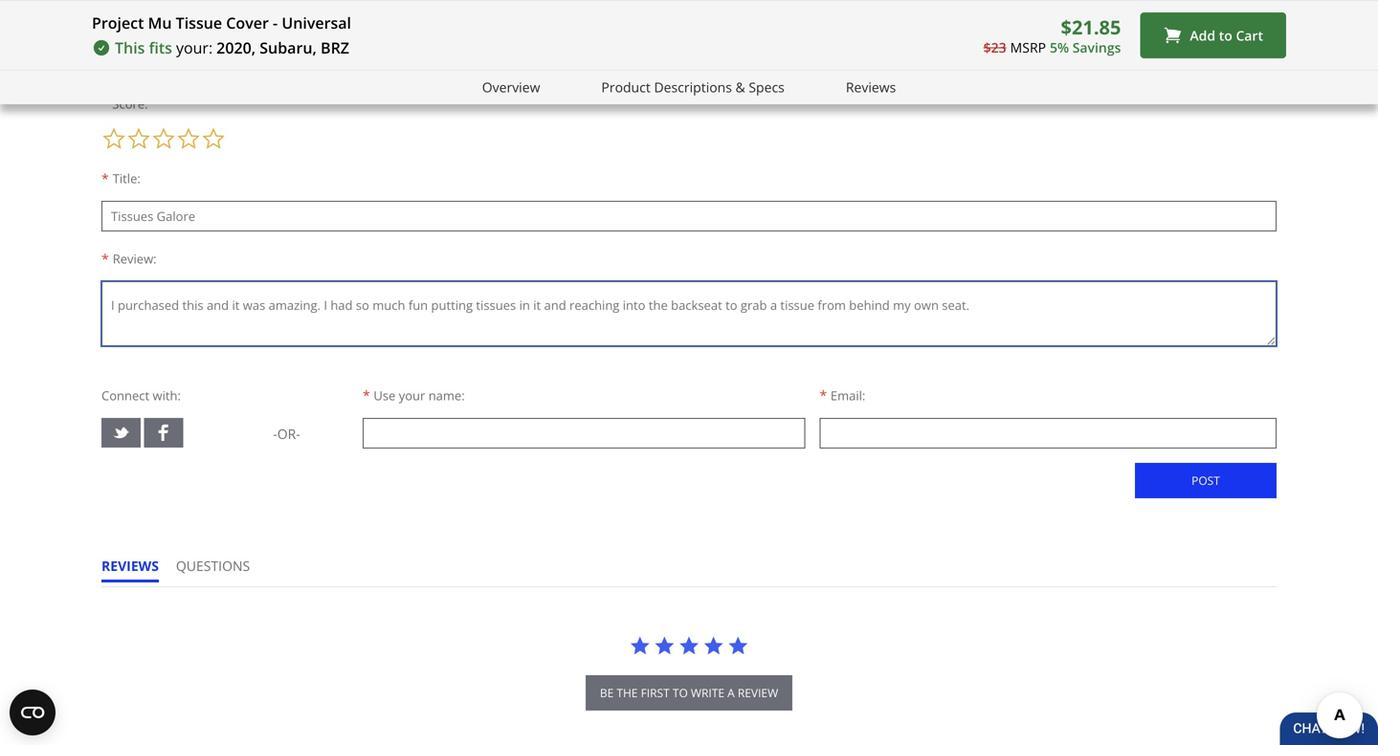 Task type: locate. For each thing, give the bounding box(es) containing it.
project mu tissue cover - universal
[[92, 12, 351, 33]]

star image
[[679, 635, 700, 656], [728, 635, 749, 656]]

None button
[[1135, 463, 1277, 498]]

product descriptions & specs
[[601, 78, 785, 96]]

star image up first
[[654, 635, 675, 656]]

connect
[[101, 387, 149, 404]]

star image
[[629, 635, 650, 656], [654, 635, 675, 656], [703, 635, 724, 656]]

use
[[374, 387, 396, 404]]

add
[[1190, 26, 1215, 44]]

tissue
[[176, 12, 222, 33]]

cart
[[1236, 26, 1263, 44]]

0 horizontal spatial a
[[172, 55, 179, 73]]

a
[[172, 55, 179, 73], [727, 685, 735, 701]]

*
[[101, 55, 109, 73], [101, 94, 109, 112], [101, 169, 109, 187], [101, 250, 109, 268], [363, 386, 370, 404], [820, 386, 827, 404]]

tab list containing reviews
[[101, 557, 267, 587]]

field
[[240, 55, 267, 73]]

1 vertical spatial -
[[273, 425, 277, 443]]

mu
[[148, 12, 172, 33]]

* left use
[[363, 386, 370, 404]]

* left this on the top left of the page
[[101, 55, 109, 73]]

-
[[273, 12, 278, 33], [273, 425, 277, 443]]

Use your name: field
[[363, 418, 805, 449]]

0 horizontal spatial to
[[673, 685, 688, 701]]

2 star image from the left
[[654, 635, 675, 656]]

write a review tab panel
[[101, 0, 1277, 524]]

indicates
[[112, 55, 168, 73]]

savings
[[1073, 38, 1121, 56]]

1 horizontal spatial star image
[[728, 635, 749, 656]]

reviews
[[101, 557, 159, 575]]

2 horizontal spatial star image
[[703, 635, 724, 656]]

questions
[[176, 557, 250, 575]]

star image up the
[[629, 635, 650, 656]]

to inside add to cart button
[[1219, 26, 1232, 44]]

* review:
[[101, 250, 157, 268]]

0 horizontal spatial star image
[[679, 635, 700, 656]]

* left email:
[[820, 386, 827, 404]]

product
[[601, 78, 651, 96]]

connect with:
[[101, 387, 181, 404]]

Email: field
[[820, 418, 1277, 449]]

a down review
[[172, 55, 179, 73]]

be the first to write a review
[[600, 685, 778, 701]]

your:
[[176, 37, 213, 58]]

* left review:
[[101, 250, 109, 268]]

0 vertical spatial -
[[273, 12, 278, 33]]

1 vertical spatial to
[[673, 685, 688, 701]]

score:
[[112, 95, 148, 112]]

with:
[[153, 387, 181, 404]]

to right add
[[1219, 26, 1232, 44]]

1 horizontal spatial a
[[727, 685, 735, 701]]

write
[[691, 685, 724, 701]]

0 vertical spatial a
[[172, 55, 179, 73]]

tab list
[[101, 557, 267, 587]]

score 5 radio
[[201, 126, 226, 151]]

specs
[[749, 78, 785, 96]]

reviews
[[846, 78, 896, 96]]

1 vertical spatial a
[[727, 685, 735, 701]]

first
[[641, 685, 670, 701]]

a
[[147, 23, 156, 43]]

review
[[738, 685, 778, 701]]

1 horizontal spatial star image
[[654, 635, 675, 656]]

title:
[[113, 170, 140, 187]]

5%
[[1050, 38, 1069, 56]]

be
[[600, 685, 614, 701]]

2 - from the top
[[273, 425, 277, 443]]

* for * title:
[[101, 169, 109, 187]]

connect with twitter image
[[112, 424, 130, 442]]

star image up 'be the first to write a review'
[[679, 635, 700, 656]]

* use your name:
[[363, 386, 465, 404]]

be the first to write a review button
[[586, 676, 793, 711]]

star image up review
[[728, 635, 749, 656]]

* left score:
[[101, 94, 109, 112]]

to right first
[[673, 685, 688, 701]]

msrp
[[1010, 38, 1046, 56]]

or-
[[277, 425, 300, 443]]

* for * indicates a required field
[[101, 55, 109, 73]]

this
[[115, 37, 145, 58]]

your
[[399, 387, 425, 404]]

connect with facebook image
[[155, 424, 173, 442]]

to
[[1219, 26, 1232, 44], [673, 685, 688, 701]]

add to cart button
[[1140, 12, 1286, 58]]

a right write
[[727, 685, 735, 701]]

star image up write
[[703, 635, 724, 656]]

open widget image
[[10, 690, 56, 736]]

1 horizontal spatial to
[[1219, 26, 1232, 44]]

subaru,
[[260, 37, 317, 58]]

* email:
[[820, 386, 865, 404]]

add to cart
[[1190, 26, 1263, 44]]

0 vertical spatial to
[[1219, 26, 1232, 44]]

* left title: on the left of page
[[101, 169, 109, 187]]

score 3 radio
[[151, 126, 176, 151]]

project
[[92, 12, 144, 33]]

0 horizontal spatial star image
[[629, 635, 650, 656]]



Task type: describe. For each thing, give the bounding box(es) containing it.
* indicates a required field
[[101, 55, 267, 73]]

&
[[735, 78, 745, 96]]

overview link
[[482, 77, 540, 98]]

* title:
[[101, 169, 140, 187]]

reviews link
[[846, 77, 896, 98]]

name:
[[428, 387, 465, 404]]

score 2 radio
[[126, 126, 151, 151]]

score 4 radio
[[176, 126, 201, 151]]

* for * use your name:
[[363, 386, 370, 404]]

review
[[160, 23, 211, 43]]

write a review
[[101, 23, 211, 43]]

1 star image from the left
[[679, 635, 700, 656]]

score 1 radio
[[101, 126, 126, 151]]

* for * review:
[[101, 250, 109, 268]]

universal
[[282, 12, 351, 33]]

write
[[101, 23, 143, 43]]

email:
[[831, 387, 865, 404]]

* for * email:
[[820, 386, 827, 404]]

to inside be the first to write a review button
[[673, 685, 688, 701]]

product descriptions & specs link
[[601, 77, 785, 98]]

Review: text field
[[101, 281, 1277, 346]]

1 star image from the left
[[629, 635, 650, 656]]

Title: field
[[101, 201, 1277, 231]]

-or-
[[273, 425, 300, 443]]

2020,
[[216, 37, 256, 58]]

review:
[[113, 250, 157, 267]]

- inside write a review tab panel
[[273, 425, 277, 443]]

none button inside write a review tab panel
[[1135, 463, 1277, 498]]

overview
[[482, 78, 540, 96]]

the
[[617, 685, 638, 701]]

1 - from the top
[[273, 12, 278, 33]]

2 star image from the left
[[728, 635, 749, 656]]

descriptions
[[654, 78, 732, 96]]

brz
[[321, 37, 349, 58]]

$21.85
[[1061, 14, 1121, 40]]

fits
[[149, 37, 172, 58]]

cover
[[226, 12, 269, 33]]

required
[[183, 55, 237, 73]]

a inside tab panel
[[172, 55, 179, 73]]

* score:
[[101, 94, 148, 112]]

this fits your: 2020, subaru, brz
[[115, 37, 349, 58]]

* for * score:
[[101, 94, 109, 112]]

$23
[[983, 38, 1006, 56]]

3 star image from the left
[[703, 635, 724, 656]]

$21.85 $23 msrp 5% savings
[[983, 14, 1121, 56]]

a inside button
[[727, 685, 735, 701]]



Task type: vqa. For each thing, say whether or not it's contained in the screenshot.
Forester
no



